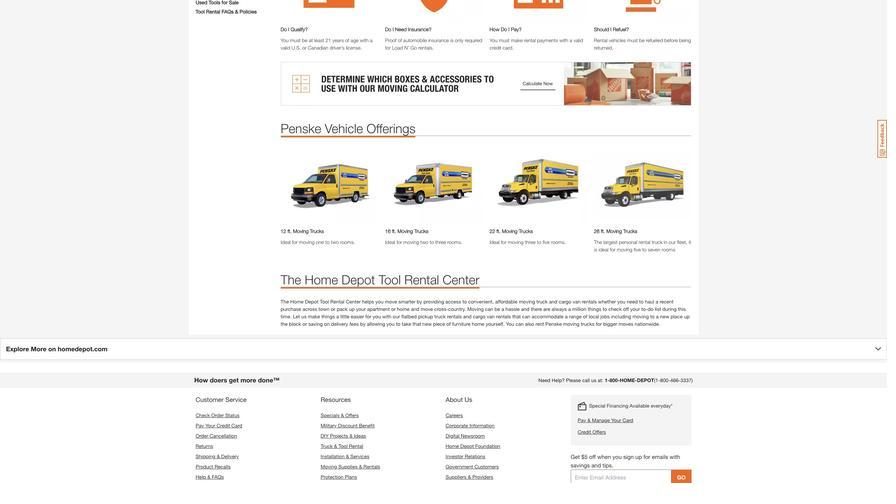 Task type: locate. For each thing, give the bounding box(es) containing it.
1 vertical spatial depot
[[305, 298, 318, 304]]

16 ft. moving trucks link
[[385, 227, 482, 235]]

rental up providing
[[404, 272, 439, 287]]

i up proof on the left top of the page
[[393, 26, 394, 32]]

ideal down 16 at the left of page
[[385, 239, 395, 245]]

1 vertical spatial offers
[[593, 429, 606, 435]]

moving down the 16 ft. moving trucks
[[403, 239, 419, 245]]

move up pickup
[[421, 306, 433, 312]]

pay inside pay & manage your card link
[[578, 417, 586, 423]]

required
[[465, 37, 482, 43]]

1 horizontal spatial penske
[[545, 321, 562, 327]]

about us
[[446, 396, 472, 403]]

ft. for 12
[[288, 228, 292, 234]]

21
[[326, 37, 331, 43]]

your up easier
[[356, 306, 366, 312]]

ft. right 22 at the top of the page
[[496, 228, 501, 234]]

4 trucks from the left
[[623, 228, 637, 234]]

1 vertical spatial make
[[308, 313, 320, 319]]

two down 12 ft. moving trucks link
[[331, 239, 339, 245]]

up
[[349, 306, 355, 312], [684, 313, 690, 319], [635, 453, 642, 460]]

to up country.
[[462, 298, 467, 304]]

12
[[281, 228, 286, 234]]

on right more
[[48, 345, 56, 353]]

order up 'pay your credit card' 'link'
[[211, 412, 224, 418]]

 image
[[281, 0, 378, 22], [385, 0, 482, 22], [490, 0, 587, 22], [594, 0, 691, 22], [281, 146, 378, 224], [385, 146, 482, 224], [490, 146, 587, 224], [594, 146, 691, 224]]

trucks inside 12 ft. moving trucks link
[[310, 228, 324, 234]]

the inside the home depot tool rental center helps you move smarter by providing access to convenient, affordable moving truck and cargo van rentals whether you need to haul a recent purchase across town or pack up your apartment or home and move cross-country. moving can be a hassle and there are always a million things to check off your to-do list during this time. let us make things a little easier for you with our flatbed pickup truck rentals and cargo van rentals that can accommodate a range of local jobs including moving to a new place up the block or saving on delivery fees by allowing you to take that new piece of furniture home yourself. you can also rent penske moving trucks for bigger moves nationwide.
[[281, 298, 289, 304]]

trucks up ideal for moving three to five rooms.
[[519, 228, 533, 234]]

1 horizontal spatial your
[[630, 306, 640, 312]]

convenient,
[[468, 298, 494, 304]]

is inside proof of automobile insurance is only required for load n' go rentals.
[[450, 37, 454, 43]]

card.
[[503, 45, 514, 51]]

for inside get $5 off when you sign up for emails with savings and tips.
[[644, 453, 650, 460]]

3337)
[[681, 377, 693, 383]]

go button
[[671, 470, 691, 483]]

center up pack
[[346, 298, 361, 304]]

can down convenient,
[[485, 306, 493, 312]]

1 ideal from the left
[[281, 239, 291, 245]]

0 horizontal spatial 800-
[[610, 377, 620, 383]]

must inside you must make rental payments with a valid credit card.
[[499, 37, 510, 43]]

trucks inside 16 ft. moving trucks link
[[414, 228, 428, 234]]

home depot foundation link
[[446, 443, 500, 449]]

rooms. for ideal for moving three to five rooms.
[[551, 239, 566, 245]]

& down government customers
[[468, 474, 471, 480]]

2 vertical spatial truck
[[434, 313, 446, 319]]

off inside the home depot tool rental center helps you move smarter by providing access to convenient, affordable moving truck and cargo van rentals whether you need to haul a recent purchase across town or pack up your apartment or home and move cross-country. moving can be a hassle and there are always a million things to check off your to-do list during this time. let us make things a little easier for you with our flatbed pickup truck rentals and cargo van rentals that can accommodate a range of local jobs including moving to a new place up the block or saving on delivery fees by allowing you to take that new piece of furniture home yourself. you can also rent penske moving trucks for bigger moves nationwide.
[[623, 306, 629, 312]]

3 trucks from the left
[[519, 228, 533, 234]]

done™
[[258, 376, 280, 384]]

also
[[525, 321, 534, 327]]

0 horizontal spatial home
[[397, 306, 410, 312]]

determine which boxes & accessories to use with our moving calculator - calculate now image
[[281, 62, 691, 105]]

faqs
[[222, 8, 234, 15], [212, 474, 224, 480]]

0 horizontal spatial you
[[281, 37, 289, 43]]

your down financing
[[611, 417, 621, 423]]

0 horizontal spatial do
[[281, 26, 287, 32]]

1 horizontal spatial need
[[538, 377, 550, 383]]

and down "when"
[[591, 462, 601, 468]]

offers
[[345, 412, 359, 418], [593, 429, 606, 435]]

doers
[[210, 376, 227, 384]]

rental inside the home depot tool rental center helps you move smarter by providing access to convenient, affordable moving truck and cargo van rentals whether you need to haul a recent purchase across town or pack up your apartment or home and move cross-country. moving can be a hassle and there are always a million things to check off your to-do list during this time. let us make things a little easier for you with our flatbed pickup truck rentals and cargo van rentals that can accommodate a range of local jobs including moving to a new place up the block or saving on delivery fees by allowing you to take that new piece of furniture home yourself. you can also rent penske moving trucks for bigger moves nationwide.
[[330, 298, 344, 304]]

years
[[332, 37, 344, 43]]

or left pack
[[331, 306, 335, 312]]

0 horizontal spatial center
[[346, 298, 361, 304]]

1 do from the left
[[281, 26, 287, 32]]

rental inside you must make rental payments with a valid credit card.
[[524, 37, 536, 43]]

license.
[[346, 45, 362, 51]]

1 vertical spatial credit
[[578, 429, 591, 435]]

faqs inside 'link'
[[222, 8, 234, 15]]

0 vertical spatial on
[[324, 321, 330, 327]]

rental inside the largest personal rental truck in our fleet, it is ideal for moving five to seven rooms
[[639, 239, 650, 245]]

0 horizontal spatial order
[[196, 433, 208, 439]]

before
[[664, 37, 678, 43]]

the inside the largest personal rental truck in our fleet, it is ideal for moving five to seven rooms
[[594, 239, 602, 245]]

us left at:
[[591, 377, 596, 383]]

rental for personal
[[639, 239, 650, 245]]

accommodate
[[532, 313, 564, 319]]

seven
[[648, 246, 660, 252]]

466-
[[670, 377, 681, 383]]

3 must from the left
[[627, 37, 638, 43]]

protection plans link
[[321, 474, 357, 480]]

two
[[331, 239, 339, 245], [420, 239, 428, 245]]

must up card.
[[499, 37, 510, 43]]

1 horizontal spatial is
[[594, 246, 597, 252]]

and inside get $5 off when you sign up for emails with savings and tips.
[[591, 462, 601, 468]]

truck
[[652, 239, 662, 245], [536, 298, 548, 304], [434, 313, 446, 319]]

& for help & faqs
[[207, 474, 210, 480]]

& left policies
[[235, 8, 238, 15]]

rooms. down the 22 ft. moving trucks link
[[551, 239, 566, 245]]

by right smarter
[[417, 298, 422, 304]]

3 ft. from the left
[[496, 228, 501, 234]]

26 ft. moving trucks
[[594, 228, 637, 234]]

moving up largest
[[606, 228, 622, 234]]

things up local
[[588, 306, 601, 312]]

1 800- from the left
[[610, 377, 620, 383]]

1 vertical spatial new
[[423, 321, 432, 327]]

customers
[[474, 463, 499, 470]]

truck up the are
[[536, 298, 548, 304]]

check
[[196, 412, 210, 418]]

cargo up always
[[559, 298, 571, 304]]

our right in
[[669, 239, 676, 245]]

trucks inside 26 ft. moving trucks link
[[623, 228, 637, 234]]

depot up helps
[[342, 272, 375, 287]]

up inside get $5 off when you sign up for emails with savings and tips.
[[635, 453, 642, 460]]

2 horizontal spatial up
[[684, 313, 690, 319]]

is inside the largest personal rental truck in our fleet, it is ideal for moving five to seven rooms
[[594, 246, 597, 252]]

allowing
[[367, 321, 385, 327]]

& for pay & manage your card
[[587, 417, 591, 423]]

be inside the home depot tool rental center helps you move smarter by providing access to convenient, affordable moving truck and cargo van rentals whether you need to haul a recent purchase across town or pack up your apartment or home and move cross-country. moving can be a hassle and there are always a million things to check off your to-do list during this time. let us make things a little easier for you with our flatbed pickup truck rentals and cargo van rentals that can accommodate a range of local jobs including moving to a new place up the block or saving on delivery fees by allowing you to take that new piece of furniture home yourself. you can also rent penske moving trucks for bigger moves nationwide.
[[495, 306, 500, 312]]

1 vertical spatial that
[[413, 321, 421, 327]]

rooms. down 12 ft. moving trucks link
[[340, 239, 355, 245]]

must inside you must be at least 21 years of age with a valid u.s. or canadian driver's license.
[[290, 37, 301, 43]]

least
[[314, 37, 324, 43]]

3 ideal from the left
[[490, 239, 500, 245]]

with inside you must make rental payments with a valid credit card.
[[559, 37, 568, 43]]

you inside the home depot tool rental center helps you move smarter by providing access to convenient, affordable moving truck and cargo van rentals whether you need to haul a recent purchase across town or pack up your apartment or home and move cross-country. moving can be a hassle and there are always a million things to check off your to-do list during this time. let us make things a little easier for you with our flatbed pickup truck rentals and cargo van rentals that can accommodate a range of local jobs including moving to a new place up the block or saving on delivery fees by allowing you to take that new piece of furniture home yourself. you can also rent penske moving trucks for bigger moves nationwide.
[[506, 321, 514, 327]]

things down town
[[321, 313, 335, 319]]

feedback link image
[[878, 120, 887, 158]]

need
[[395, 26, 407, 32], [538, 377, 550, 383]]

get
[[571, 453, 580, 460]]

2 horizontal spatial depot
[[460, 443, 474, 449]]

shipping & delivery
[[196, 453, 239, 459]]

ideal
[[599, 246, 609, 252]]

2 vertical spatial home
[[446, 443, 459, 449]]

1 horizontal spatial cargo
[[559, 298, 571, 304]]

is left ideal
[[594, 246, 597, 252]]

0 horizontal spatial that
[[413, 321, 421, 327]]

moving supplies & rentals link
[[321, 463, 380, 470]]

0 horizontal spatial us
[[301, 313, 307, 319]]

& up recalls
[[217, 453, 220, 459]]

is
[[450, 37, 454, 43], [594, 246, 597, 252]]

pay up credit offers
[[578, 417, 586, 423]]

& right the help
[[207, 474, 210, 480]]

1 i from the left
[[288, 26, 289, 32]]

a left little
[[336, 313, 339, 319]]

you right allowing
[[387, 321, 395, 327]]

2 horizontal spatial do
[[501, 26, 507, 32]]

van
[[573, 298, 581, 304], [487, 313, 495, 319]]

2 horizontal spatial home
[[446, 443, 459, 449]]

explore more on homedepot.com
[[6, 345, 108, 353]]

1 horizontal spatial how
[[490, 26, 499, 32]]

trucks for 26 ft. moving trucks
[[623, 228, 637, 234]]

ideal for ideal for moving two to three rooms.
[[385, 239, 395, 245]]

0 horizontal spatial ideal
[[281, 239, 291, 245]]

truck inside the largest personal rental truck in our fleet, it is ideal for moving five to seven rooms
[[652, 239, 662, 245]]

0 horizontal spatial be
[[302, 37, 307, 43]]

1 three from the left
[[435, 239, 446, 245]]

0 vertical spatial how
[[490, 26, 499, 32]]

2 vertical spatial can
[[516, 321, 524, 327]]

supplies
[[338, 463, 358, 470]]

12 ft. moving trucks
[[281, 228, 324, 234]]

1 vertical spatial is
[[594, 246, 597, 252]]

resources
[[321, 396, 351, 403]]

0 horizontal spatial pay
[[196, 422, 204, 428]]

1 horizontal spatial home
[[472, 321, 484, 327]]

center for the home depot tool rental center
[[443, 272, 480, 287]]

1 vertical spatial the
[[281, 272, 301, 287]]

offers down the manage
[[593, 429, 606, 435]]

place
[[671, 313, 683, 319]]

1 horizontal spatial five
[[634, 246, 641, 252]]

trucks inside the 22 ft. moving trucks link
[[519, 228, 533, 234]]

2 ideal from the left
[[385, 239, 395, 245]]

of inside proof of automobile insurance is only required for load n' go rentals.
[[398, 37, 402, 43]]

0 vertical spatial make
[[511, 37, 523, 43]]

trucks for 16 ft. moving trucks
[[414, 228, 428, 234]]

tool
[[196, 8, 205, 15], [379, 272, 401, 287], [320, 298, 329, 304], [339, 443, 348, 449]]

make up saving
[[308, 313, 320, 319]]

0 horizontal spatial new
[[423, 321, 432, 327]]

protection plans
[[321, 474, 357, 480]]

0 horizontal spatial on
[[48, 345, 56, 353]]

1 vertical spatial can
[[522, 313, 530, 319]]

2 horizontal spatial ideal
[[490, 239, 500, 245]]

with right payments
[[559, 37, 568, 43]]

1-
[[605, 377, 610, 383]]

million
[[572, 306, 586, 312]]

1 vertical spatial need
[[538, 377, 550, 383]]

must inside rental vehicles must be refueled before being returned.
[[627, 37, 638, 43]]

1 horizontal spatial 800-
[[660, 377, 670, 383]]

1 horizontal spatial be
[[495, 306, 500, 312]]

1 horizontal spatial center
[[443, 272, 480, 287]]

to down do
[[650, 313, 655, 319]]

pay for pay & manage your card
[[578, 417, 586, 423]]

corporate information
[[446, 422, 495, 428]]

depot for the home depot tool rental center
[[342, 272, 375, 287]]

credit down pay & manage your card
[[578, 429, 591, 435]]

& for installation & services
[[346, 453, 349, 459]]

can left also
[[516, 321, 524, 327]]

1 rooms. from the left
[[340, 239, 355, 245]]

for left emails
[[644, 453, 650, 460]]

1 horizontal spatial offers
[[593, 429, 606, 435]]

truck
[[321, 443, 333, 449]]

1 horizontal spatial rentals
[[496, 313, 511, 319]]

status
[[225, 412, 239, 418]]

trucks up ideal for moving two to three rooms.
[[414, 228, 428, 234]]

by
[[417, 298, 422, 304], [360, 321, 366, 327]]

or right u.s.
[[302, 45, 307, 51]]

on inside the home depot tool rental center helps you move smarter by providing access to convenient, affordable moving truck and cargo van rentals whether you need to haul a recent purchase across town or pack up your apartment or home and move cross-country. moving can be a hassle and there are always a million things to check off your to-do list during this time. let us make things a little easier for you with our flatbed pickup truck rentals and cargo van rentals that can accommodate a range of local jobs including moving to a new place up the block or saving on delivery fees by allowing you to take that new piece of furniture home yourself. you can also rent penske moving trucks for bigger moves nationwide.
[[324, 321, 330, 327]]

home inside the home depot tool rental center helps you move smarter by providing access to convenient, affordable moving truck and cargo van rentals whether you need to haul a recent purchase across town or pack up your apartment or home and move cross-country. moving can be a hassle and there are always a million things to check off your to-do list during this time. let us make things a little easier for you with our flatbed pickup truck rentals and cargo van rentals that can accommodate a range of local jobs including moving to a new place up the block or saving on delivery fees by allowing you to take that new piece of furniture home yourself. you can also rent penske moving trucks for bigger moves nationwide.
[[290, 298, 304, 304]]

0 vertical spatial move
[[385, 298, 397, 304]]

ideal for moving one to two rooms.
[[281, 239, 355, 245]]

do for do i qualify?
[[281, 26, 287, 32]]

26
[[594, 228, 600, 234]]

us right let
[[301, 313, 307, 319]]

you must be at least 21 years of age with a valid u.s. or canadian driver's license.
[[281, 37, 373, 51]]

1 horizontal spatial rental
[[639, 239, 650, 245]]

1 vertical spatial home
[[290, 298, 304, 304]]

0 vertical spatial is
[[450, 37, 454, 43]]

center inside the home depot tool rental center helps you move smarter by providing access to convenient, affordable moving truck and cargo van rentals whether you need to haul a recent purchase across town or pack up your apartment or home and move cross-country. moving can be a hassle and there are always a million things to check off your to-do list during this time. let us make things a little easier for you with our flatbed pickup truck rentals and cargo van rentals that can accommodate a range of local jobs including moving to a new place up the block or saving on delivery fees by allowing you to take that new piece of furniture home yourself. you can also rent penske moving trucks for bigger moves nationwide.
[[346, 298, 361, 304]]

depot inside the home depot tool rental center helps you move smarter by providing access to convenient, affordable moving truck and cargo van rentals whether you need to haul a recent purchase across town or pack up your apartment or home and move cross-country. moving can be a hassle and there are always a million things to check off your to-do list during this time. let us make things a little easier for you with our flatbed pickup truck rentals and cargo van rentals that can accommodate a range of local jobs including moving to a new place up the block or saving on delivery fees by allowing you to take that new piece of furniture home yourself. you can also rent penske moving trucks for bigger moves nationwide.
[[305, 298, 318, 304]]

you left sign at bottom right
[[613, 453, 622, 460]]

1 must from the left
[[290, 37, 301, 43]]

to
[[325, 239, 330, 245], [430, 239, 434, 245], [537, 239, 541, 245], [642, 246, 646, 252], [462, 298, 467, 304], [639, 298, 644, 304], [603, 306, 607, 312], [650, 313, 655, 319], [396, 321, 400, 327]]

you inside you must make rental payments with a valid credit card.
[[490, 37, 498, 43]]

credit
[[490, 45, 501, 51]]

2 horizontal spatial rentals
[[582, 298, 597, 304]]

how left 'doers'
[[194, 376, 208, 384]]

0 horizontal spatial must
[[290, 37, 301, 43]]

across
[[302, 306, 317, 312]]

do for do i need insurance?
[[385, 26, 391, 32]]

0 vertical spatial valid
[[574, 37, 583, 43]]

2 vertical spatial up
[[635, 453, 642, 460]]

2 do from the left
[[385, 26, 391, 32]]

of inside you must be at least 21 years of age with a valid u.s. or canadian driver's license.
[[345, 37, 349, 43]]

discount
[[338, 422, 358, 428]]

home for the home depot tool rental center helps you move smarter by providing access to convenient, affordable moving truck and cargo van rentals whether you need to haul a recent purchase across town or pack up your apartment or home and move cross-country. moving can be a hassle and there are always a million things to check off your to-do list during this time. let us make things a little easier for you with our flatbed pickup truck rentals and cargo van rentals that can accommodate a range of local jobs including moving to a new place up the block or saving on delivery fees by allowing you to take that new piece of furniture home yourself. you can also rent penske moving trucks for bigger moves nationwide.
[[290, 298, 304, 304]]

1 horizontal spatial credit
[[578, 429, 591, 435]]

ideal
[[281, 239, 291, 245], [385, 239, 395, 245], [490, 239, 500, 245]]

moving down 22 ft. moving trucks
[[508, 239, 523, 245]]

rentals up million
[[582, 298, 597, 304]]

rental up pack
[[330, 298, 344, 304]]

0 horizontal spatial our
[[393, 313, 400, 319]]

1 trucks from the left
[[310, 228, 324, 234]]

0 vertical spatial by
[[417, 298, 422, 304]]

you down do i qualify?
[[281, 37, 289, 43]]

depot up across
[[305, 298, 318, 304]]

need up proof on the left top of the page
[[395, 26, 407, 32]]

credit
[[217, 422, 230, 428], [578, 429, 591, 435]]

proof of automobile insurance is only required for load n' go rentals.
[[385, 37, 482, 51]]

0 vertical spatial that
[[512, 313, 521, 319]]

a down affordable
[[502, 306, 504, 312]]

of left 'age'
[[345, 37, 349, 43]]

1 vertical spatial up
[[684, 313, 690, 319]]

1 vertical spatial center
[[346, 298, 361, 304]]

savings
[[571, 462, 590, 468]]

1 horizontal spatial on
[[324, 321, 330, 327]]

0 horizontal spatial rooms.
[[340, 239, 355, 245]]

with down apartment
[[382, 313, 391, 319]]

must up u.s.
[[290, 37, 301, 43]]

truck up piece
[[434, 313, 446, 319]]

of up load
[[398, 37, 402, 43]]

1 ft. from the left
[[288, 228, 292, 234]]

make inside the home depot tool rental center helps you move smarter by providing access to convenient, affordable moving truck and cargo van rentals whether you need to haul a recent purchase across town or pack up your apartment or home and move cross-country. moving can be a hassle and there are always a million things to check off your to-do list during this time. let us make things a little easier for you with our flatbed pickup truck rentals and cargo van rentals that can accommodate a range of local jobs including moving to a new place up the block or saving on delivery fees by allowing you to take that new piece of furniture home yourself. you can also rent penske moving trucks for bigger moves nationwide.
[[308, 313, 320, 319]]

1 vertical spatial on
[[48, 345, 56, 353]]

truck up 'seven'
[[652, 239, 662, 245]]

1 horizontal spatial up
[[635, 453, 642, 460]]

with
[[360, 37, 369, 43], [559, 37, 568, 43], [382, 313, 391, 319], [670, 453, 680, 460]]

800- right depot
[[660, 377, 670, 383]]

2 rooms. from the left
[[447, 239, 462, 245]]

1 vertical spatial truck
[[536, 298, 548, 304]]

make
[[511, 37, 523, 43], [308, 313, 320, 319]]

your up order cancellation link
[[205, 422, 215, 428]]

by right fees at left bottom
[[360, 321, 366, 327]]

suppliers & providers link
[[446, 474, 493, 480]]

0 horizontal spatial home
[[290, 298, 304, 304]]

credit offers
[[578, 429, 606, 435]]

our inside the largest personal rental truck in our fleet, it is ideal for moving five to seven rooms
[[669, 239, 676, 245]]

you up apartment
[[375, 298, 383, 304]]

truck & tool rental link
[[321, 443, 363, 449]]

0 horizontal spatial is
[[450, 37, 454, 43]]

0 vertical spatial need
[[395, 26, 407, 32]]

1 horizontal spatial order
[[211, 412, 224, 418]]

2 horizontal spatial must
[[627, 37, 638, 43]]

you right yourself.
[[506, 321, 514, 327]]

i right should
[[610, 26, 611, 32]]

rental left payments
[[524, 37, 536, 43]]

1 horizontal spatial must
[[499, 37, 510, 43]]

you for you must make rental payments with a valid credit card.
[[490, 37, 498, 43]]

0 vertical spatial five
[[543, 239, 550, 245]]

your down need
[[630, 306, 640, 312]]

moving up protection
[[321, 463, 337, 470]]

& for shipping & delivery
[[217, 453, 220, 459]]

must
[[290, 37, 301, 43], [499, 37, 510, 43], [627, 37, 638, 43]]

2 i from the left
[[393, 26, 394, 32]]

be left at on the left of the page
[[302, 37, 307, 43]]

helps
[[362, 298, 374, 304]]

valid left u.s.
[[281, 45, 290, 51]]

rentals up yourself.
[[496, 313, 511, 319]]

how for how do i pay?
[[490, 26, 499, 32]]

ft. right 12
[[288, 228, 292, 234]]

0 horizontal spatial off
[[589, 453, 596, 460]]

& for specials & offers
[[341, 412, 344, 418]]

trucks up 'personal'
[[623, 228, 637, 234]]

& up military discount benefit
[[341, 412, 344, 418]]

tool rental faqs & policies
[[196, 8, 257, 15]]

always
[[552, 306, 567, 312]]

up up easier
[[349, 306, 355, 312]]

van up yourself.
[[487, 313, 495, 319]]

2 ft. from the left
[[392, 228, 396, 234]]

1 vertical spatial faqs
[[212, 474, 224, 480]]

0 horizontal spatial need
[[395, 26, 407, 32]]

0 horizontal spatial make
[[308, 313, 320, 319]]

cargo down convenient,
[[473, 313, 485, 319]]

moving for 16
[[398, 228, 413, 234]]

1 horizontal spatial valid
[[574, 37, 583, 43]]

4 i from the left
[[610, 26, 611, 32]]

moving right 22 at the top of the page
[[502, 228, 517, 234]]

2 must from the left
[[499, 37, 510, 43]]

2 trucks from the left
[[414, 228, 428, 234]]

of up trucks
[[583, 313, 587, 319]]

or inside you must be at least 21 years of age with a valid u.s. or canadian driver's license.
[[302, 45, 307, 51]]

you for you must be at least 21 years of age with a valid u.s. or canadian driver's license.
[[281, 37, 289, 43]]

to left the take
[[396, 321, 400, 327]]

special
[[589, 403, 605, 409]]

faqs for &
[[212, 474, 224, 480]]

need left help?
[[538, 377, 550, 383]]

ideas
[[354, 433, 366, 439]]

the for the home depot tool rental center helps you move smarter by providing access to convenient, affordable moving truck and cargo van rentals whether you need to haul a recent purchase across town or pack up your apartment or home and move cross-country. moving can be a hassle and there are always a million things to check off your to-do list during this time. let us make things a little easier for you with our flatbed pickup truck rentals and cargo van rentals that can accommodate a range of local jobs including moving to a new place up the block or saving on delivery fees by allowing you to take that new piece of furniture home yourself. you can also rent penske moving trucks for bigger moves nationwide.
[[281, 298, 289, 304]]

trucks
[[310, 228, 324, 234], [414, 228, 428, 234], [519, 228, 533, 234], [623, 228, 637, 234]]

&
[[235, 8, 238, 15], [341, 412, 344, 418], [587, 417, 591, 423], [349, 433, 353, 439], [334, 443, 337, 449], [217, 453, 220, 459], [346, 453, 349, 459], [359, 463, 362, 470], [207, 474, 210, 480], [468, 474, 471, 480]]

1 vertical spatial rental
[[639, 239, 650, 245]]

newsroom
[[461, 433, 485, 439]]

projects
[[330, 433, 348, 439]]

22 ft. moving trucks
[[490, 228, 533, 234]]

flatbed
[[401, 313, 417, 319]]

moving down 12 ft. moving trucks
[[299, 239, 315, 245]]

0 horizontal spatial truck
[[434, 313, 446, 319]]

1 horizontal spatial us
[[591, 377, 596, 383]]

pay for pay your credit card
[[196, 422, 204, 428]]

1 vertical spatial home
[[472, 321, 484, 327]]

ft. for 16
[[392, 228, 396, 234]]

move up apartment
[[385, 298, 397, 304]]

cargo
[[559, 298, 571, 304], [473, 313, 485, 319]]

and up furniture
[[463, 313, 472, 319]]

i left qualify?
[[288, 26, 289, 32]]

two down 16 ft. moving trucks link
[[420, 239, 428, 245]]

1 horizontal spatial ideal
[[385, 239, 395, 245]]

with inside get $5 off when you sign up for emails with savings and tips.
[[670, 453, 680, 460]]

off
[[623, 306, 629, 312], [589, 453, 596, 460]]

1 your from the left
[[356, 306, 366, 312]]

must for be
[[290, 37, 301, 43]]

1 vertical spatial our
[[393, 313, 400, 319]]

3 do from the left
[[501, 26, 507, 32]]

is left only
[[450, 37, 454, 43]]

you inside you must be at least 21 years of age with a valid u.s. or canadian driver's license.
[[281, 37, 289, 43]]

& down the services
[[359, 463, 362, 470]]

1 horizontal spatial do
[[385, 26, 391, 32]]

a inside you must be at least 21 years of age with a valid u.s. or canadian driver's license.
[[370, 37, 373, 43]]

2 horizontal spatial you
[[506, 321, 514, 327]]

our inside the home depot tool rental center helps you move smarter by providing access to convenient, affordable moving truck and cargo van rentals whether you need to haul a recent purchase across town or pack up your apartment or home and move cross-country. moving can be a hassle and there are always a million things to check off your to-do list during this time. let us make things a little easier for you with our flatbed pickup truck rentals and cargo van rentals that can accommodate a range of local jobs including moving to a new place up the block or saving on delivery fees by allowing you to take that new piece of furniture home yourself. you can also rent penske moving trucks for bigger moves nationwide.
[[393, 313, 400, 319]]

4 ft. from the left
[[601, 228, 605, 234]]

one
[[316, 239, 324, 245]]

1 vertical spatial valid
[[281, 45, 290, 51]]

3 rooms. from the left
[[551, 239, 566, 245]]

be inside rental vehicles must be refueled before being returned.
[[639, 37, 645, 43]]

cancellation
[[210, 433, 237, 439]]



Task type: vqa. For each thing, say whether or not it's contained in the screenshot.


Task type: describe. For each thing, give the bounding box(es) containing it.
us
[[465, 396, 472, 403]]

0 vertical spatial can
[[485, 306, 493, 312]]

only
[[455, 37, 464, 43]]

moving inside the largest personal rental truck in our fleet, it is ideal for moving five to seven rooms
[[617, 246, 632, 252]]

investor relations link
[[446, 453, 485, 459]]

need
[[627, 298, 638, 304]]

and left there
[[521, 306, 529, 312]]

largest
[[603, 239, 618, 245]]

insurance
[[428, 37, 449, 43]]

on inside dropdown button
[[48, 345, 56, 353]]

& left ideas
[[349, 433, 353, 439]]

to inside the largest personal rental truck in our fleet, it is ideal for moving five to seven rooms
[[642, 246, 646, 252]]

installation
[[321, 453, 345, 459]]

specials
[[321, 412, 339, 418]]

emails
[[652, 453, 668, 460]]

how for how doers get more done™
[[194, 376, 208, 384]]

i for do i qualify?
[[288, 26, 289, 32]]

to down 16 ft. moving trucks link
[[430, 239, 434, 245]]

you up check
[[617, 298, 625, 304]]

1 vertical spatial us
[[591, 377, 596, 383]]

benefit
[[359, 422, 375, 428]]

to up to- at the right of page
[[639, 298, 644, 304]]

returns
[[196, 443, 213, 449]]

moves
[[619, 321, 633, 327]]

be inside you must be at least 21 years of age with a valid u.s. or canadian driver's license.
[[302, 37, 307, 43]]

qualify?
[[291, 26, 308, 32]]

being
[[679, 37, 691, 43]]

off inside get $5 off when you sign up for emails with savings and tips.
[[589, 453, 596, 460]]

0 vertical spatial up
[[349, 306, 355, 312]]

proof
[[385, 37, 397, 43]]

installation & services
[[321, 453, 369, 459]]

help
[[196, 474, 206, 480]]

five inside the largest personal rental truck in our fleet, it is ideal for moving five to seven rooms
[[634, 246, 641, 252]]

$5
[[581, 453, 588, 460]]

and up flatbed on the left bottom
[[411, 306, 419, 312]]

homedepot.com
[[58, 345, 108, 353]]

more
[[31, 345, 47, 353]]

1 horizontal spatial van
[[573, 298, 581, 304]]

check order status
[[196, 412, 239, 418]]

1 vertical spatial order
[[196, 433, 208, 439]]

in
[[664, 239, 667, 245]]

0 vertical spatial credit
[[217, 422, 230, 428]]

for inside proof of automobile insurance is only required for load n' go rentals.
[[385, 45, 391, 51]]

rooms. for ideal for moving two to three rooms.
[[447, 239, 462, 245]]

customer
[[196, 396, 224, 403]]

& for truck & tool rental
[[334, 443, 337, 449]]

home for the home depot tool rental center
[[305, 272, 338, 287]]

moving for 22
[[502, 228, 517, 234]]

go
[[677, 474, 686, 480]]

for down the 16 ft. moving trucks
[[396, 239, 402, 245]]

ft. for 26
[[601, 228, 605, 234]]

16 ft. moving trucks
[[385, 228, 428, 234]]

at
[[309, 37, 313, 43]]

with inside the home depot tool rental center helps you move smarter by providing access to convenient, affordable moving truck and cargo van rentals whether you need to haul a recent purchase across town or pack up your apartment or home and move cross-country. moving can be a hassle and there are always a million things to check off your to-do list during this time. let us make things a little easier for you with our flatbed pickup truck rentals and cargo van rentals that can accommodate a range of local jobs including moving to a new place up the block or saving on delivery fees by allowing you to take that new piece of furniture home yourself. you can also rent penske moving trucks for bigger moves nationwide.
[[382, 313, 391, 319]]

for inside the largest personal rental truck in our fleet, it is ideal for moving five to seven rooms
[[610, 246, 616, 252]]

rental inside 'link'
[[206, 8, 220, 15]]

you must make rental payments with a valid credit card.
[[490, 37, 583, 51]]

the for the largest personal rental truck in our fleet, it is ideal for moving five to seven rooms
[[594, 239, 602, 245]]

1 horizontal spatial truck
[[536, 298, 548, 304]]

should i refuel?
[[594, 26, 629, 32]]

for down 12 ft. moving trucks
[[292, 239, 298, 245]]

2 vertical spatial depot
[[460, 443, 474, 449]]

22
[[490, 228, 495, 234]]

moving for 12
[[293, 228, 309, 234]]

0 horizontal spatial by
[[360, 321, 366, 327]]

driver's
[[330, 45, 345, 51]]

pay your credit card
[[196, 422, 242, 428]]

list
[[655, 306, 661, 312]]

0 horizontal spatial rentals
[[447, 313, 462, 319]]

for up allowing
[[365, 313, 371, 319]]

trucks for 12 ft. moving trucks
[[310, 228, 324, 234]]

refuel?
[[613, 26, 629, 32]]

take
[[402, 321, 411, 327]]

there
[[531, 306, 542, 312]]

automobile
[[403, 37, 427, 43]]

faqs for rental
[[222, 8, 234, 15]]

government
[[446, 463, 473, 470]]

0 vertical spatial offers
[[345, 412, 359, 418]]

for down local
[[596, 321, 602, 327]]

depot for the home depot tool rental center helps you move smarter by providing access to convenient, affordable moving truck and cargo van rentals whether you need to haul a recent purchase across town or pack up your apartment or home and move cross-country. moving can be a hassle and there are always a million things to check off your to-do list during this time. let us make things a little easier for you with our flatbed pickup truck rentals and cargo van rentals that can accommodate a range of local jobs including moving to a new place up the block or saving on delivery fees by allowing you to take that new piece of furniture home yourself. you can also rent penske moving trucks for bigger moves nationwide.
[[305, 298, 318, 304]]

rental up the services
[[349, 443, 363, 449]]

should
[[594, 26, 609, 32]]

pack
[[337, 306, 348, 312]]

more
[[241, 376, 256, 384]]

fleet,
[[677, 239, 687, 245]]

local
[[589, 313, 599, 319]]

0 horizontal spatial move
[[385, 298, 397, 304]]

penske inside the home depot tool rental center helps you move smarter by providing access to convenient, affordable moving truck and cargo van rentals whether you need to haul a recent purchase across town or pack up your apartment or home and move cross-country. moving can be a hassle and there are always a million things to check off your to-do list during this time. let us make things a little easier for you with our flatbed pickup truck rentals and cargo van rentals that can accommodate a range of local jobs including moving to a new place up the block or saving on delivery fees by allowing you to take that new piece of furniture home yourself. you can also rent penske moving trucks for bigger moves nationwide.
[[545, 321, 562, 327]]

0 horizontal spatial penske
[[281, 121, 321, 136]]

to right the one
[[325, 239, 330, 245]]

ideal for ideal for moving one to two rooms.
[[281, 239, 291, 245]]

you inside get $5 off when you sign up for emails with savings and tips.
[[613, 453, 622, 460]]

trucks for 22 ft. moving trucks
[[519, 228, 533, 234]]

1 horizontal spatial new
[[660, 313, 669, 319]]

purchase
[[281, 306, 301, 312]]

digital newsroom link
[[446, 433, 485, 439]]

moving for 26
[[606, 228, 622, 234]]

0 vertical spatial order
[[211, 412, 224, 418]]

town
[[319, 306, 329, 312]]

1 vertical spatial move
[[421, 306, 433, 312]]

home-
[[620, 377, 637, 383]]

rentals
[[363, 463, 380, 470]]

2 two from the left
[[420, 239, 428, 245]]

fees
[[350, 321, 359, 327]]

valid inside you must be at least 21 years of age with a valid u.s. or canadian driver's license.
[[281, 45, 290, 51]]

diy
[[321, 433, 329, 439]]

moving down range
[[563, 321, 579, 327]]

including
[[611, 313, 631, 319]]

of right piece
[[446, 321, 451, 327]]

& inside 'link'
[[235, 8, 238, 15]]

i for do i need insurance?
[[393, 26, 394, 32]]

relations
[[465, 453, 485, 459]]

and up always
[[549, 298, 557, 304]]

tool inside 'link'
[[196, 8, 205, 15]]

sign
[[623, 453, 634, 460]]

personal
[[619, 239, 637, 245]]

product recalls
[[196, 463, 231, 470]]

government customers link
[[446, 463, 499, 470]]

u.s.
[[292, 45, 301, 51]]

military discount benefit
[[321, 422, 375, 428]]

rental inside rental vehicles must be refueled before being returned.
[[594, 37, 608, 43]]

0 horizontal spatial cargo
[[473, 313, 485, 319]]

little
[[340, 313, 349, 319]]

1 horizontal spatial your
[[611, 417, 621, 423]]

manage
[[592, 417, 610, 423]]

a left range
[[565, 313, 568, 319]]

pay?
[[511, 26, 522, 32]]

penske vehicle offerings
[[281, 121, 415, 136]]

0 horizontal spatial your
[[205, 422, 215, 428]]

access
[[445, 298, 461, 304]]

a right the haul
[[656, 298, 658, 304]]

whether
[[598, 298, 616, 304]]

to down the 22 ft. moving trucks link
[[537, 239, 541, 245]]

0 horizontal spatial things
[[321, 313, 335, 319]]

investor
[[446, 453, 463, 459]]

rooms. for ideal for moving one to two rooms.
[[340, 239, 355, 245]]

delivery
[[221, 453, 239, 459]]

country.
[[448, 306, 466, 312]]

saving
[[308, 321, 323, 327]]

valid inside you must make rental payments with a valid credit card.
[[574, 37, 583, 43]]

you up allowing
[[373, 313, 381, 319]]

available
[[630, 403, 650, 409]]

help & faqs
[[196, 474, 224, 480]]

0 vertical spatial home
[[397, 306, 410, 312]]

or right apartment
[[391, 306, 396, 312]]

the for the home depot tool rental center
[[281, 272, 301, 287]]

with inside you must be at least 21 years of age with a valid u.s. or canadian driver's license.
[[360, 37, 369, 43]]

trucks
[[581, 321, 595, 327]]

jobs
[[600, 313, 610, 319]]

bigger
[[603, 321, 617, 327]]

ft. for 22
[[496, 228, 501, 234]]

2 800- from the left
[[660, 377, 670, 383]]

1 two from the left
[[331, 239, 339, 245]]

do i need insurance?
[[385, 26, 431, 32]]

or right block
[[302, 321, 307, 327]]

moving inside the home depot tool rental center helps you move smarter by providing access to convenient, affordable moving truck and cargo van rentals whether you need to haul a recent purchase across town or pack up your apartment or home and move cross-country. moving can be a hassle and there are always a million things to check off your to-do list during this time. let us make things a little easier for you with our flatbed pickup truck rentals and cargo van rentals that can accommodate a range of local jobs including moving to a new place up the block or saving on delivery fees by allowing you to take that new piece of furniture home yourself. you can also rent penske moving trucks for bigger moves nationwide.
[[467, 306, 484, 312]]

tool inside the home depot tool rental center helps you move smarter by providing access to convenient, affordable moving truck and cargo van rentals whether you need to haul a recent purchase across town or pack up your apartment or home and move cross-country. moving can be a hassle and there are always a million things to check off your to-do list during this time. let us make things a little easier for you with our flatbed pickup truck rentals and cargo van rentals that can accommodate a range of local jobs including moving to a new place up the block or saving on delivery fees by allowing you to take that new piece of furniture home yourself. you can also rent penske moving trucks for bigger moves nationwide.
[[320, 298, 329, 304]]

nationwide.
[[635, 321, 660, 327]]

make inside you must make rental payments with a valid credit card.
[[511, 37, 523, 43]]

specials & offers
[[321, 412, 359, 418]]

0 horizontal spatial card
[[231, 422, 242, 428]]

are
[[543, 306, 550, 312]]

1 horizontal spatial things
[[588, 306, 601, 312]]

2 three from the left
[[525, 239, 536, 245]]

refueled
[[646, 37, 663, 43]]

product recalls link
[[196, 463, 231, 470]]

a up range
[[568, 306, 571, 312]]

must for make
[[499, 37, 510, 43]]

returns link
[[196, 443, 213, 449]]

for down 22 ft. moving trucks
[[501, 239, 507, 245]]

ideal for ideal for moving three to five rooms.
[[490, 239, 500, 245]]

16
[[385, 228, 391, 234]]

digital
[[446, 433, 460, 439]]

suppliers
[[446, 474, 467, 480]]

1 horizontal spatial that
[[512, 313, 521, 319]]

0 horizontal spatial five
[[543, 239, 550, 245]]

us inside the home depot tool rental center helps you move smarter by providing access to convenient, affordable moving truck and cargo van rentals whether you need to haul a recent purchase across town or pack up your apartment or home and move cross-country. moving can be a hassle and there are always a million things to check off your to-do list during this time. let us make things a little easier for you with our flatbed pickup truck rentals and cargo van rentals that can accommodate a range of local jobs including moving to a new place up the block or saving on delivery fees by allowing you to take that new piece of furniture home yourself. you can also rent penske moving trucks for bigger moves nationwide.
[[301, 313, 307, 319]]

3 i from the left
[[508, 26, 510, 32]]

2 your from the left
[[630, 306, 640, 312]]

0 horizontal spatial van
[[487, 313, 495, 319]]

center for the home depot tool rental center helps you move smarter by providing access to convenient, affordable moving truck and cargo van rentals whether you need to haul a recent purchase across town or pack up your apartment or home and move cross-country. moving can be a hassle and there are always a million things to check off your to-do list during this time. let us make things a little easier for you with our flatbed pickup truck rentals and cargo van rentals that can accommodate a range of local jobs including moving to a new place up the block or saving on delivery fees by allowing you to take that new piece of furniture home yourself. you can also rent penske moving trucks for bigger moves nationwide.
[[346, 298, 361, 304]]

rental for make
[[524, 37, 536, 43]]

help & faqs link
[[196, 474, 224, 480]]

during
[[662, 306, 677, 312]]

military discount benefit link
[[321, 422, 375, 428]]

a inside you must make rental payments with a valid credit card.
[[570, 37, 572, 43]]

moving up there
[[519, 298, 535, 304]]

moving down to- at the right of page
[[633, 313, 649, 319]]

& for suppliers & providers
[[468, 474, 471, 480]]

i for should i refuel?
[[610, 26, 611, 32]]

go
[[411, 45, 417, 51]]

to up jobs
[[603, 306, 607, 312]]

1 horizontal spatial card
[[623, 417, 633, 423]]

26 ft. moving trucks link
[[594, 227, 691, 235]]

a down list
[[656, 313, 659, 319]]

Enter Email Address text field
[[571, 470, 671, 483]]



